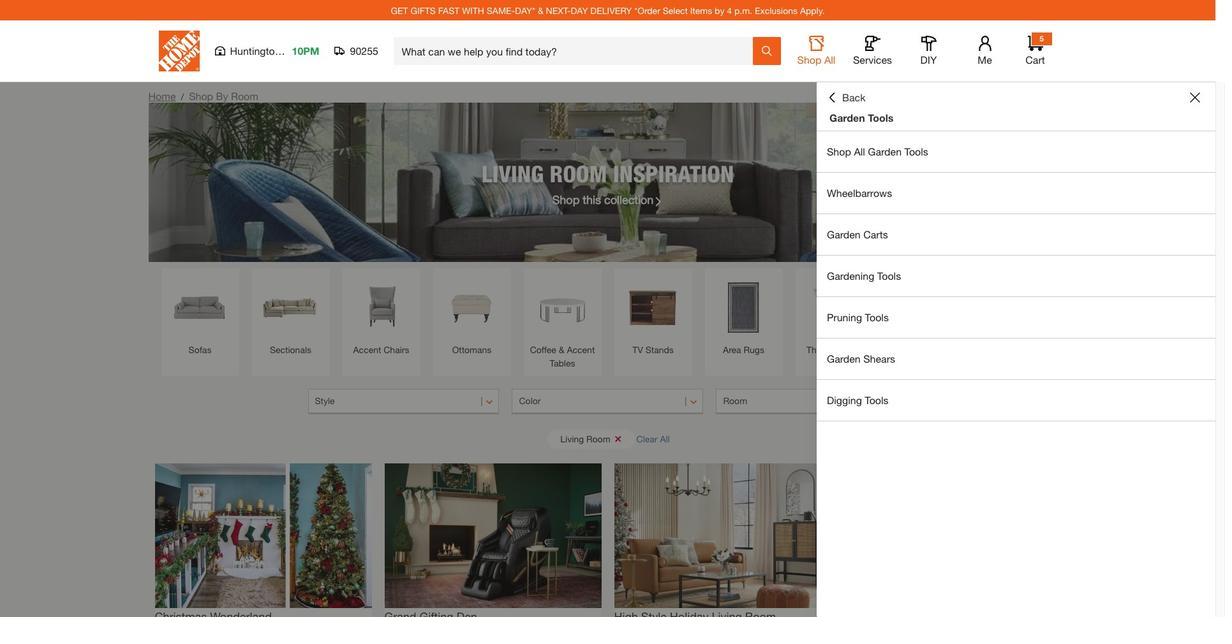 Task type: locate. For each thing, give the bounding box(es) containing it.
drawer close image
[[1190, 93, 1200, 103]]

all down garden tools
[[854, 145, 865, 158]]

shop all garden tools link
[[817, 131, 1215, 172]]

inspiration
[[613, 160, 734, 187]]

garden left carts
[[827, 228, 861, 241]]

ottomans link
[[439, 275, 504, 357]]

accent
[[353, 345, 381, 355], [567, 345, 595, 355]]

park
[[283, 45, 304, 57]]

ottomans
[[452, 345, 492, 355]]

diy button
[[908, 36, 949, 66]]

garden left the shears
[[827, 353, 861, 365]]

next-
[[546, 5, 571, 16]]

chairs
[[384, 345, 409, 355]]

all for shop all garden tools
[[854, 145, 865, 158]]

cart
[[1025, 54, 1045, 66]]

feedback link image
[[1208, 216, 1225, 285]]

1 horizontal spatial all
[[824, 54, 835, 66]]

get gifts fast with same-day* & next-day delivery *order select items by 4 p.m. exclusions apply.
[[391, 5, 825, 16]]

day*
[[515, 5, 535, 16]]

digging tools link
[[817, 380, 1215, 421]]

day
[[571, 5, 588, 16]]

fast
[[438, 5, 460, 16]]

0 horizontal spatial living
[[482, 160, 544, 187]]

pillows
[[834, 345, 862, 355]]

room down area
[[723, 396, 747, 406]]

tools for digging tools
[[865, 394, 889, 406]]

accent chairs
[[353, 345, 409, 355]]

sectionals link
[[258, 275, 323, 357]]

pruning tools link
[[817, 297, 1215, 338]]

&
[[538, 5, 543, 16], [559, 345, 564, 355]]

living room
[[560, 434, 610, 444]]

stretchy image image
[[155, 464, 372, 608], [384, 464, 601, 608], [614, 464, 831, 608]]

1 horizontal spatial accent
[[567, 345, 595, 355]]

2 stretchy image image from the left
[[384, 464, 601, 608]]

room button
[[716, 389, 908, 415]]

shop inside button
[[797, 54, 821, 66]]

2 vertical spatial all
[[660, 434, 670, 444]]

accent chairs link
[[349, 275, 414, 357]]

sofas image
[[167, 275, 233, 340]]

*order
[[634, 5, 660, 16]]

delivery
[[590, 5, 632, 16]]

4
[[727, 5, 732, 16]]

shop left the this
[[552, 192, 580, 206]]

& up tables
[[559, 345, 564, 355]]

1 horizontal spatial &
[[559, 345, 564, 355]]

10pm
[[292, 45, 319, 57]]

clear all
[[637, 434, 670, 444]]

shop all button
[[796, 36, 837, 66]]

tv stands
[[632, 345, 674, 355]]

throw pillows
[[807, 345, 862, 355]]

1 horizontal spatial stretchy image image
[[384, 464, 601, 608]]

all up back button
[[824, 54, 835, 66]]

gardening
[[827, 270, 874, 282]]

0 horizontal spatial &
[[538, 5, 543, 16]]

carts
[[863, 228, 888, 241]]

0 vertical spatial living
[[482, 160, 544, 187]]

select
[[663, 5, 688, 16]]

cart 5
[[1025, 34, 1045, 66]]

area
[[723, 345, 741, 355]]

style
[[315, 396, 335, 406]]

throw
[[807, 345, 831, 355]]

me
[[978, 54, 992, 66]]

shop down garden tools
[[827, 145, 851, 158]]

& right the day*
[[538, 5, 543, 16]]

1 vertical spatial living
[[560, 434, 584, 444]]

get
[[391, 5, 408, 16]]

3 stretchy image image from the left
[[614, 464, 831, 608]]

coffee & accent tables image
[[530, 275, 595, 340]]

the home depot logo image
[[159, 31, 199, 71]]

all right clear
[[660, 434, 670, 444]]

2 accent from the left
[[567, 345, 595, 355]]

same-
[[487, 5, 515, 16]]

accent up tables
[[567, 345, 595, 355]]

diy
[[920, 54, 937, 66]]

me button
[[964, 36, 1005, 66]]

accent left chairs
[[353, 345, 381, 355]]

garden down back button
[[829, 112, 865, 124]]

accent inside coffee & accent tables
[[567, 345, 595, 355]]

sectionals
[[270, 345, 311, 355]]

1 horizontal spatial living
[[560, 434, 584, 444]]

0 horizontal spatial stretchy image image
[[155, 464, 372, 608]]

tools
[[868, 112, 894, 124], [904, 145, 928, 158], [877, 270, 901, 282], [865, 311, 889, 323], [865, 394, 889, 406]]

room
[[231, 90, 258, 102], [550, 160, 607, 187], [723, 396, 747, 406], [586, 434, 610, 444]]

digging tools
[[827, 394, 889, 406]]

ottomans image
[[439, 275, 504, 340]]

home
[[148, 90, 176, 102]]

garden shears
[[827, 353, 895, 365]]

by
[[715, 5, 724, 16]]

living
[[482, 160, 544, 187], [560, 434, 584, 444]]

tools for garden tools
[[868, 112, 894, 124]]

tv stands link
[[620, 275, 686, 357]]

garden carts link
[[817, 214, 1215, 255]]

shop for shop this collection
[[552, 192, 580, 206]]

2 horizontal spatial stretchy image image
[[614, 464, 831, 608]]

wheelbarrows
[[827, 187, 892, 199]]

2 horizontal spatial all
[[854, 145, 865, 158]]

clear
[[637, 434, 658, 444]]

1 vertical spatial &
[[559, 345, 564, 355]]

0 vertical spatial &
[[538, 5, 543, 16]]

shop
[[797, 54, 821, 66], [189, 90, 213, 102], [827, 145, 851, 158], [552, 192, 580, 206]]

apply.
[[800, 5, 825, 16]]

living inside button
[[560, 434, 584, 444]]

area rugs link
[[711, 275, 776, 357]]

garden for garden tools
[[829, 112, 865, 124]]

1 accent from the left
[[353, 345, 381, 355]]

tv stands image
[[620, 275, 686, 340]]

garden carts
[[827, 228, 888, 241]]

services button
[[852, 36, 893, 66]]

all for shop all
[[824, 54, 835, 66]]

0 vertical spatial all
[[824, 54, 835, 66]]

garden down garden tools
[[868, 145, 902, 158]]

1 vertical spatial all
[[854, 145, 865, 158]]

living for living room
[[560, 434, 584, 444]]

accent chairs image
[[349, 275, 414, 340]]

1 stretchy image image from the left
[[155, 464, 372, 608]]

all for clear all
[[660, 434, 670, 444]]

menu
[[817, 131, 1215, 422]]

tables
[[550, 358, 575, 369]]

shop down apply.
[[797, 54, 821, 66]]

huntington
[[230, 45, 281, 57]]

0 horizontal spatial all
[[660, 434, 670, 444]]

garden for garden shears
[[827, 353, 861, 365]]

coffee
[[530, 345, 556, 355]]

area rugs
[[723, 345, 764, 355]]

0 horizontal spatial accent
[[353, 345, 381, 355]]



Task type: vqa. For each thing, say whether or not it's contained in the screenshot.
Room button
yes



Task type: describe. For each thing, give the bounding box(es) containing it.
shop right /
[[189, 90, 213, 102]]

throw pillows link
[[802, 275, 867, 357]]

coffee & accent tables
[[530, 345, 595, 369]]

by
[[216, 90, 228, 102]]

tv
[[632, 345, 643, 355]]

living room button
[[548, 430, 635, 449]]

shop for shop all garden tools
[[827, 145, 851, 158]]

& inside coffee & accent tables
[[559, 345, 564, 355]]

room up the this
[[550, 160, 607, 187]]

living for living room inspiration
[[482, 160, 544, 187]]

home link
[[148, 90, 176, 102]]

shop this collection link
[[552, 191, 663, 208]]

5
[[1039, 34, 1044, 43]]

digging
[[827, 394, 862, 406]]

garden for garden carts
[[827, 228, 861, 241]]

What can we help you find today? search field
[[402, 38, 752, 64]]

room down color button
[[586, 434, 610, 444]]

coffee & accent tables link
[[530, 275, 595, 370]]

services
[[853, 54, 892, 66]]

with
[[462, 5, 484, 16]]

style button
[[308, 389, 499, 415]]

stands
[[645, 345, 674, 355]]

tools for gardening tools
[[877, 270, 901, 282]]

gardening tools link
[[817, 256, 1215, 297]]

back
[[842, 91, 865, 103]]

shop all
[[797, 54, 835, 66]]

garden shears link
[[817, 339, 1215, 380]]

gardening tools
[[827, 270, 901, 282]]

exclusions
[[755, 5, 798, 16]]

collection
[[604, 192, 654, 206]]

back button
[[827, 91, 865, 104]]

menu containing shop all garden tools
[[817, 131, 1215, 422]]

area rugs image
[[711, 275, 776, 340]]

shop this collection
[[552, 192, 654, 206]]

pruning
[[827, 311, 862, 323]]

90255 button
[[335, 45, 379, 57]]

items
[[690, 5, 712, 16]]

sectionals image
[[258, 275, 323, 340]]

p.m.
[[734, 5, 752, 16]]

wheelbarrows link
[[817, 173, 1215, 214]]

huntington park
[[230, 45, 304, 57]]

tools for pruning tools
[[865, 311, 889, 323]]

curtains & drapes image
[[983, 275, 1048, 340]]

clear all button
[[637, 427, 670, 451]]

home / shop by room
[[148, 90, 258, 102]]

throw blankets image
[[892, 275, 957, 340]]

/
[[181, 91, 184, 102]]

room right 'by' at left top
[[231, 90, 258, 102]]

garden tools
[[829, 112, 894, 124]]

sofas
[[189, 345, 211, 355]]

throw pillows image
[[802, 275, 867, 340]]

color button
[[512, 389, 703, 415]]

90255
[[350, 45, 378, 57]]

living room inspiration
[[482, 160, 734, 187]]

pruning tools
[[827, 311, 889, 323]]

rugs
[[744, 345, 764, 355]]

shop for shop all
[[797, 54, 821, 66]]

shop all garden tools
[[827, 145, 928, 158]]

this
[[583, 192, 601, 206]]

gifts
[[411, 5, 436, 16]]

shears
[[863, 353, 895, 365]]

color
[[519, 396, 541, 406]]

sofas link
[[167, 275, 233, 357]]



